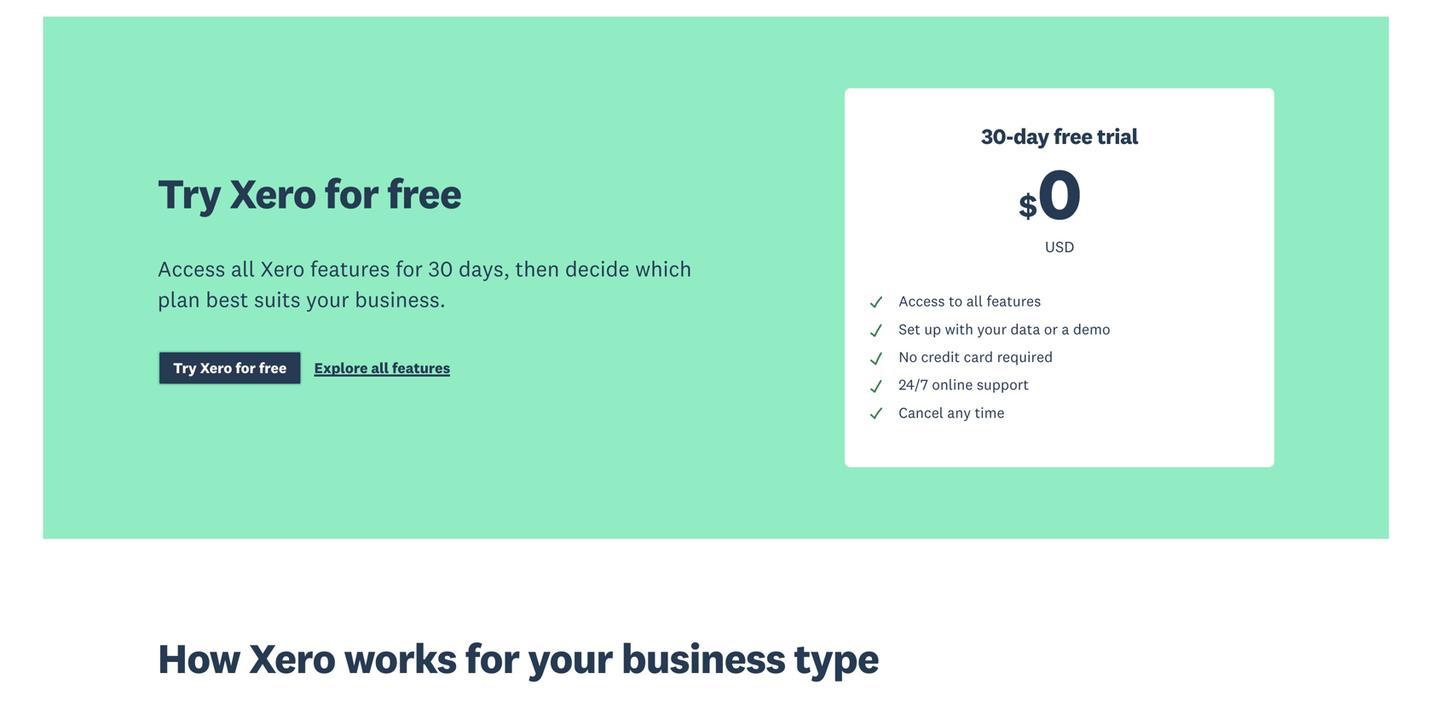 Task type: locate. For each thing, give the bounding box(es) containing it.
your inside access all xero features for 30 days, then decide which plan best suits your business.
[[306, 286, 349, 313]]

0 horizontal spatial free
[[259, 359, 287, 377]]

all for xero
[[231, 255, 255, 282]]

1 vertical spatial features
[[987, 292, 1041, 310]]

3 included image from the top
[[869, 378, 884, 394]]

days,
[[458, 255, 510, 282]]

0 horizontal spatial features
[[310, 255, 390, 282]]

to
[[949, 292, 963, 310]]

free left explore
[[259, 359, 287, 377]]

access up up
[[899, 292, 945, 310]]

free right "day"
[[1054, 123, 1093, 150]]

for inside access all xero features for 30 days, then decide which plan best suits your business.
[[396, 255, 423, 282]]

explore
[[314, 359, 368, 377]]

0 vertical spatial features
[[310, 255, 390, 282]]

suits
[[254, 286, 301, 313]]

all inside "link"
[[371, 359, 389, 377]]

0 vertical spatial included image
[[869, 323, 884, 338]]

all right to
[[966, 292, 983, 310]]

1 vertical spatial included image
[[869, 351, 884, 366]]

credit
[[921, 348, 960, 366]]

included image left set
[[869, 323, 884, 338]]

2 vertical spatial all
[[371, 359, 389, 377]]

then
[[515, 255, 560, 282]]

free up 30
[[387, 168, 461, 220]]

1 included image from the top
[[869, 295, 884, 310]]

included image left the 24/7
[[869, 378, 884, 394]]

access
[[158, 255, 225, 282], [899, 292, 945, 310]]

a
[[1062, 320, 1069, 338]]

how xero works for your business type
[[158, 633, 879, 685]]

all inside access all xero features for 30 days, then decide which plan best suits your business.
[[231, 255, 255, 282]]

xero
[[230, 168, 316, 220], [260, 255, 305, 282], [200, 359, 232, 377], [249, 633, 335, 685]]

free inside try xero for free link
[[259, 359, 287, 377]]

features
[[310, 255, 390, 282], [987, 292, 1041, 310], [392, 359, 450, 377]]

try
[[158, 168, 221, 220], [173, 359, 197, 377]]

included image left cancel
[[869, 406, 884, 422]]

1 horizontal spatial free
[[387, 168, 461, 220]]

$ 0 usd
[[1019, 149, 1082, 257]]

0 vertical spatial access
[[158, 255, 225, 282]]

2 vertical spatial free
[[259, 359, 287, 377]]

free
[[1054, 123, 1093, 150], [387, 168, 461, 220], [259, 359, 287, 377]]

demo
[[1073, 320, 1110, 338]]

cancel
[[899, 403, 944, 422]]

0 vertical spatial your
[[306, 286, 349, 313]]

2 included image from the top
[[869, 351, 884, 366]]

try xero for free
[[158, 168, 461, 220], [173, 359, 287, 377]]

features up set up with your data or a demo
[[987, 292, 1041, 310]]

which
[[635, 255, 692, 282]]

1 vertical spatial access
[[899, 292, 945, 310]]

included image for access to all features
[[869, 295, 884, 310]]

included image left no
[[869, 351, 884, 366]]

0 vertical spatial all
[[231, 255, 255, 282]]

features down the business.
[[392, 359, 450, 377]]

0 horizontal spatial all
[[231, 255, 255, 282]]

cancel any time
[[899, 403, 1005, 422]]

1 horizontal spatial access
[[899, 292, 945, 310]]

access for access to all features
[[899, 292, 945, 310]]

for
[[324, 168, 379, 220], [396, 255, 423, 282], [235, 359, 256, 377], [465, 633, 519, 685]]

2 horizontal spatial features
[[987, 292, 1041, 310]]

all for features
[[371, 359, 389, 377]]

2 vertical spatial features
[[392, 359, 450, 377]]

all right explore
[[371, 359, 389, 377]]

1 horizontal spatial features
[[392, 359, 450, 377]]

business.
[[355, 286, 446, 313]]

2 vertical spatial your
[[528, 633, 613, 685]]

2 vertical spatial included image
[[869, 378, 884, 394]]

features up the business.
[[310, 255, 390, 282]]

xero inside access all xero features for 30 days, then decide which plan best suits your business.
[[260, 255, 305, 282]]

30
[[428, 255, 453, 282]]

included image
[[869, 295, 884, 310], [869, 406, 884, 422]]

access up "plan"
[[158, 255, 225, 282]]

or
[[1044, 320, 1058, 338]]

best
[[206, 286, 248, 313]]

2 horizontal spatial all
[[966, 292, 983, 310]]

included image for 24/7 online support
[[869, 378, 884, 394]]

0 horizontal spatial your
[[306, 286, 349, 313]]

2 horizontal spatial your
[[977, 320, 1007, 338]]

features inside access all xero features for 30 days, then decide which plan best suits your business.
[[310, 255, 390, 282]]

1 horizontal spatial your
[[528, 633, 613, 685]]

1 horizontal spatial all
[[371, 359, 389, 377]]

1 vertical spatial included image
[[869, 406, 884, 422]]

included image
[[869, 323, 884, 338], [869, 351, 884, 366], [869, 378, 884, 394]]

with
[[945, 320, 974, 338]]

0 horizontal spatial access
[[158, 255, 225, 282]]

access to all features
[[899, 292, 1041, 310]]

all up best
[[231, 255, 255, 282]]

2 included image from the top
[[869, 406, 884, 422]]

1 vertical spatial try xero for free
[[173, 359, 287, 377]]

0 vertical spatial included image
[[869, 295, 884, 310]]

explore all features link
[[314, 359, 450, 381]]

1 included image from the top
[[869, 323, 884, 338]]

included image for cancel any time
[[869, 406, 884, 422]]

access inside access all xero features for 30 days, then decide which plan best suits your business.
[[158, 255, 225, 282]]

included image left to
[[869, 295, 884, 310]]

0 vertical spatial free
[[1054, 123, 1093, 150]]

your
[[306, 286, 349, 313], [977, 320, 1007, 338], [528, 633, 613, 685]]

1 vertical spatial your
[[977, 320, 1007, 338]]

all
[[231, 255, 255, 282], [966, 292, 983, 310], [371, 359, 389, 377]]



Task type: describe. For each thing, give the bounding box(es) containing it.
business
[[621, 633, 785, 685]]

set
[[899, 320, 921, 338]]

no
[[899, 348, 917, 366]]

24/7
[[899, 376, 928, 394]]

time
[[975, 403, 1005, 422]]

features for all
[[987, 292, 1041, 310]]

$
[[1019, 186, 1038, 225]]

decide
[[565, 255, 630, 282]]

card
[[964, 348, 993, 366]]

plan
[[158, 286, 200, 313]]

usd
[[1045, 237, 1075, 257]]

24/7 online support
[[899, 376, 1029, 394]]

how
[[158, 633, 240, 685]]

any
[[947, 403, 971, 422]]

0 vertical spatial try xero for free
[[158, 168, 461, 220]]

required
[[997, 348, 1053, 366]]

works
[[344, 633, 457, 685]]

up
[[924, 320, 941, 338]]

no credit card required
[[899, 348, 1053, 366]]

included image for no credit card required
[[869, 351, 884, 366]]

0
[[1038, 149, 1082, 238]]

30-
[[981, 123, 1013, 150]]

day
[[1013, 123, 1049, 150]]

type
[[794, 633, 879, 685]]

set up with your data or a demo
[[899, 320, 1110, 338]]

30-day free trial
[[981, 123, 1138, 150]]

explore all features
[[314, 359, 450, 377]]

online
[[932, 376, 973, 394]]

1 vertical spatial all
[[966, 292, 983, 310]]

included image for set up with your data or a demo
[[869, 323, 884, 338]]

features inside "link"
[[392, 359, 450, 377]]

1 vertical spatial free
[[387, 168, 461, 220]]

try xero for free link
[[158, 351, 302, 386]]

trial
[[1097, 123, 1138, 150]]

access all xero features for 30 days, then decide which plan best suits your business.
[[158, 255, 692, 313]]

features for xero
[[310, 255, 390, 282]]

2 horizontal spatial free
[[1054, 123, 1093, 150]]

1 vertical spatial try
[[173, 359, 197, 377]]

access for access all xero features for 30 days, then decide which plan best suits your business.
[[158, 255, 225, 282]]

data
[[1011, 320, 1040, 338]]

support
[[977, 376, 1029, 394]]

0 vertical spatial try
[[158, 168, 221, 220]]



Task type: vqa. For each thing, say whether or not it's contained in the screenshot.
previous
no



